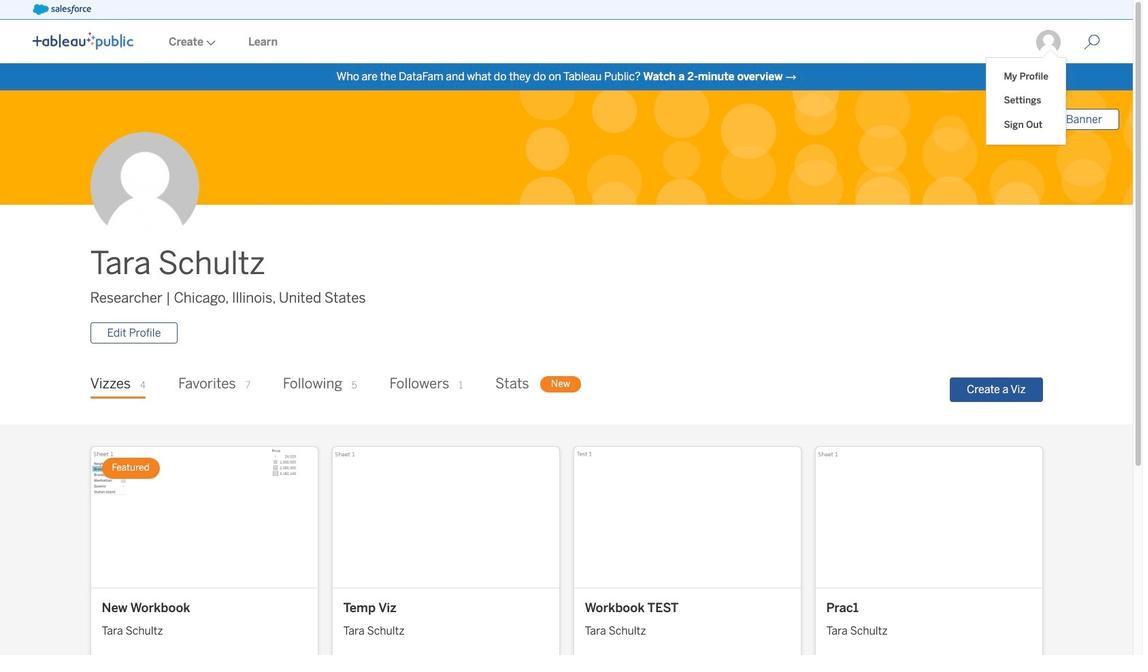 Task type: locate. For each thing, give the bounding box(es) containing it.
tara.schultz image
[[1036, 29, 1063, 56]]

dialog
[[988, 49, 1066, 144]]

3 workbook thumbnail image from the left
[[574, 447, 801, 588]]

avatar image
[[90, 132, 199, 241]]

1 workbook thumbnail image from the left
[[91, 447, 318, 588]]

workbook thumbnail image
[[91, 447, 318, 588], [333, 447, 559, 588], [574, 447, 801, 588], [816, 447, 1043, 588]]

4 workbook thumbnail image from the left
[[816, 447, 1043, 588]]



Task type: vqa. For each thing, say whether or not it's contained in the screenshot.
LIST OPTIONS MENU
yes



Task type: describe. For each thing, give the bounding box(es) containing it.
2 workbook thumbnail image from the left
[[333, 447, 559, 588]]

salesforce logo image
[[33, 4, 91, 15]]

list options menu
[[988, 58, 1066, 144]]

go to search image
[[1068, 34, 1117, 50]]

logo image
[[33, 32, 133, 50]]

featured element
[[102, 458, 160, 479]]



